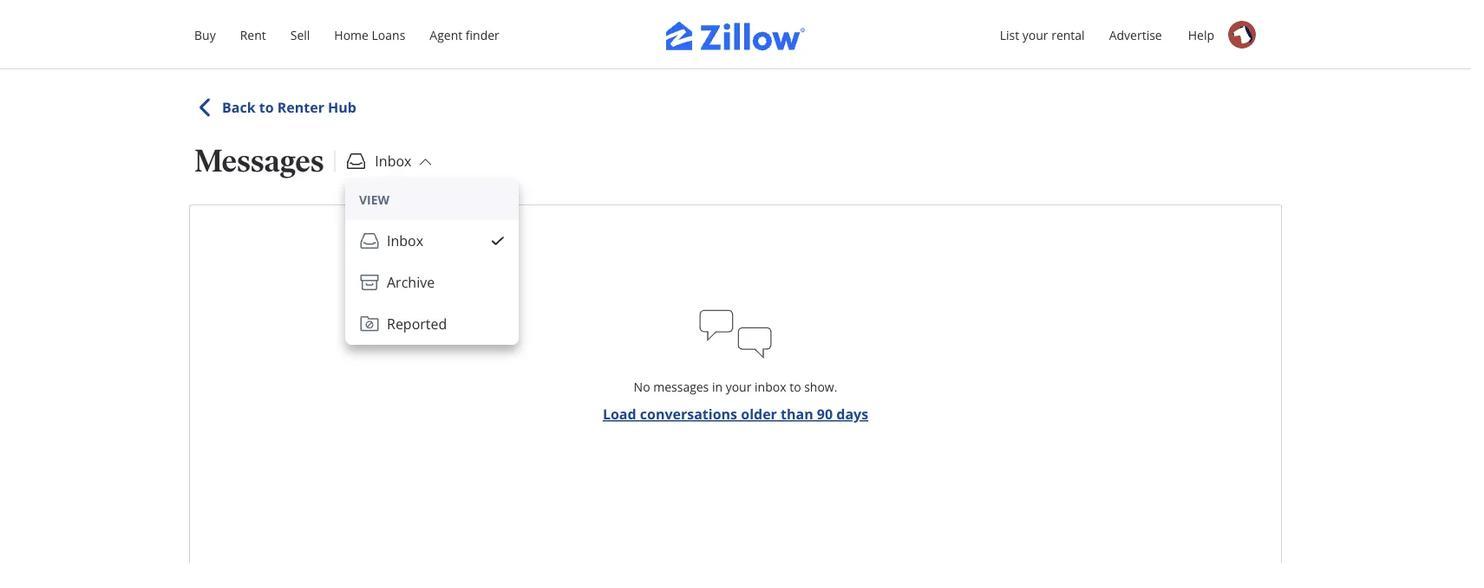 Task type: locate. For each thing, give the bounding box(es) containing it.
to
[[259, 98, 274, 117], [790, 379, 801, 395]]

inbox
[[375, 152, 412, 171], [387, 232, 424, 250]]

list your rental link
[[988, 16, 1097, 54]]

main navigation
[[0, 0, 1472, 69]]

advertise link
[[1097, 16, 1175, 54]]

1 vertical spatial inbox
[[387, 232, 424, 250]]

menu
[[345, 179, 519, 345]]

messages
[[194, 142, 324, 179]]

back
[[222, 98, 256, 117]]

back to renter hub
[[222, 98, 357, 117]]

chevron down image
[[419, 155, 433, 169]]

sell
[[290, 26, 310, 43]]

1 vertical spatial your
[[726, 379, 752, 395]]

hub
[[328, 98, 357, 117]]

home loans link
[[322, 16, 418, 54]]

no
[[634, 379, 650, 395]]

your right list
[[1023, 26, 1049, 43]]

0 vertical spatial inbox image
[[346, 151, 367, 172]]

zillow real estate image
[[666, 21, 805, 51]]

inbox image up view on the left of page
[[346, 151, 367, 172]]

buy link
[[182, 16, 228, 54]]

agent finder link
[[418, 16, 512, 54]]

0 vertical spatial to
[[259, 98, 274, 117]]

older
[[741, 405, 777, 424]]

inbox image up archive image
[[359, 231, 380, 252]]

in
[[712, 379, 723, 395]]

reported
[[387, 315, 447, 334]]

conversations
[[640, 405, 738, 424]]

to right 'back'
[[259, 98, 274, 117]]

0 vertical spatial your
[[1023, 26, 1049, 43]]

archive image
[[359, 272, 380, 293]]

inbox inside dropdown button
[[375, 152, 412, 171]]

0 horizontal spatial to
[[259, 98, 274, 117]]

inbox up archive
[[387, 232, 424, 250]]

back to renter hub link
[[194, 97, 357, 118]]

finder
[[466, 26, 500, 43]]

than
[[781, 405, 814, 424]]

1 vertical spatial to
[[790, 379, 801, 395]]

1 horizontal spatial your
[[1023, 26, 1049, 43]]

your right in
[[726, 379, 752, 395]]

home
[[334, 26, 369, 43]]

rent link
[[228, 16, 278, 54]]

help link
[[1176, 16, 1227, 54]]

90
[[817, 405, 833, 424]]

days
[[837, 405, 869, 424]]

0 vertical spatial inbox
[[375, 152, 412, 171]]

0 horizontal spatial your
[[726, 379, 752, 395]]

menu containing inbox
[[345, 179, 519, 345]]

inbox left chevron down icon
[[375, 152, 412, 171]]

inbox image
[[346, 151, 367, 172], [359, 231, 380, 252]]

inbox inside button
[[387, 232, 424, 250]]

help
[[1189, 26, 1215, 43]]

1 vertical spatial inbox image
[[359, 231, 380, 252]]

inbox image inside button
[[359, 231, 380, 252]]

to right the inbox
[[790, 379, 801, 395]]

your
[[1023, 26, 1049, 43], [726, 379, 752, 395]]

inbox for messages
[[375, 152, 412, 171]]

1 horizontal spatial to
[[790, 379, 801, 395]]

inbox button
[[346, 151, 433, 172]]

your profile default icon image
[[1229, 21, 1257, 49]]



Task type: describe. For each thing, give the bounding box(es) containing it.
reported button
[[345, 304, 519, 345]]

inbox button
[[345, 220, 519, 262]]

advertise
[[1110, 26, 1163, 43]]

loans
[[372, 26, 406, 43]]

archive button
[[345, 262, 519, 304]]

load conversations older than 90 days button
[[603, 404, 869, 425]]

no messages in your inbox to show.
[[634, 379, 838, 395]]

rental
[[1052, 26, 1085, 43]]

view
[[359, 191, 390, 208]]

list
[[1000, 26, 1020, 43]]

spam folder image
[[359, 314, 380, 335]]

archive
[[387, 273, 435, 292]]

chevron left image
[[194, 97, 215, 118]]

your inside list your rental link
[[1023, 26, 1049, 43]]

messages
[[654, 379, 709, 395]]

show.
[[805, 379, 838, 395]]

agent finder
[[430, 26, 500, 43]]

inbox for view
[[387, 232, 424, 250]]

checkmark image
[[491, 234, 505, 248]]

rent
[[240, 26, 266, 43]]

buy
[[194, 26, 216, 43]]

load
[[603, 405, 637, 424]]

agent
[[430, 26, 463, 43]]

list your rental
[[1000, 26, 1085, 43]]

sell link
[[278, 16, 322, 54]]

inbox
[[755, 379, 787, 395]]

load conversations older than 90 days
[[603, 405, 869, 424]]

home loans
[[334, 26, 406, 43]]

renter
[[277, 98, 324, 117]]



Task type: vqa. For each thing, say whether or not it's contained in the screenshot.
More recommended homes image
no



